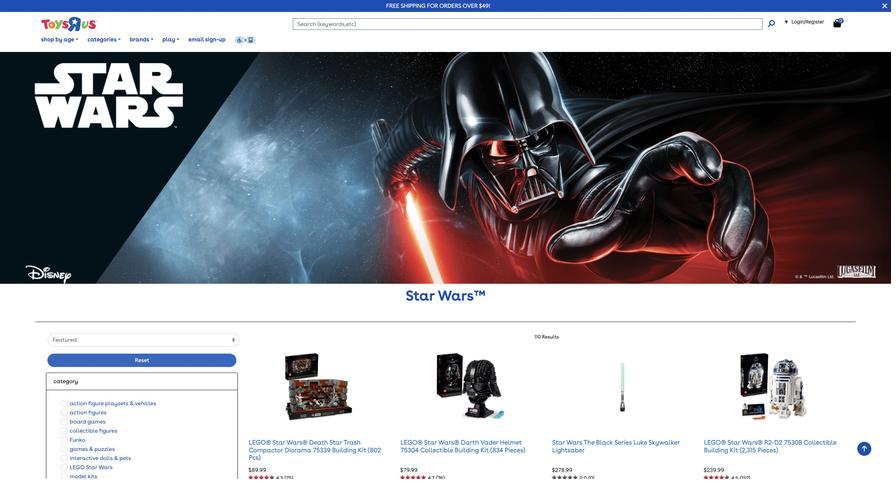 Task type: vqa. For each thing, say whether or not it's contained in the screenshot.
Kit within the LEGO® STAR WARS® DEATH STAR TRASH COMPACTOR DIORAMA 75339 BUILDING KIT (802 PCS)
yes



Task type: locate. For each thing, give the bounding box(es) containing it.
0 horizontal spatial collectible
[[420, 447, 453, 454]]

categories button
[[83, 31, 125, 48]]

play
[[163, 36, 175, 43]]

playsets
[[105, 400, 128, 407]]

pieces) down r2-
[[758, 447, 779, 454]]

wars inside button
[[99, 464, 113, 471]]

wars
[[567, 439, 583, 446], [99, 464, 113, 471]]

2 building from the left
[[455, 447, 479, 454]]

product-tab tab panel
[[41, 333, 852, 479]]

collectible right 75308
[[804, 439, 837, 446]]

funko
[[70, 437, 85, 443]]

0 horizontal spatial wars®
[[287, 439, 308, 446]]

(802
[[368, 447, 381, 454]]

kit down vader
[[481, 447, 489, 454]]

2 horizontal spatial wars®
[[742, 439, 763, 446]]

interactive dolls & pets
[[70, 455, 131, 462]]

2 wars® from the left
[[439, 439, 460, 446]]

kit left (2,315
[[730, 447, 739, 454]]

star wars™
[[406, 287, 486, 304]]

wars up lightsaber
[[567, 439, 583, 446]]

games up collectible figures
[[87, 418, 106, 425]]

1 vertical spatial &
[[89, 446, 93, 453]]

2 lego® from the left
[[401, 439, 423, 446]]

lego® for lego® star wars® death star trash compactor diorama 75339 building kit (802 pcs)
[[249, 439, 271, 446]]

& left pets
[[114, 455, 118, 462]]

1 vertical spatial wars
[[99, 464, 113, 471]]

1 kit from the left
[[358, 447, 367, 454]]

action
[[70, 400, 87, 407], [70, 409, 87, 416]]

skywalker
[[649, 439, 680, 446]]

3 lego® from the left
[[704, 439, 727, 446]]

3 kit from the left
[[730, 447, 739, 454]]

wars® inside lego® star wars® darth vader helmet 75304 collectible building kit (834 pieces)
[[439, 439, 460, 446]]

0 horizontal spatial lego®
[[249, 439, 271, 446]]

over
[[463, 2, 478, 9]]

lego® inside lego® star wars® r2-d2 75308 collectible building kit (2,315 pieces)
[[704, 439, 727, 446]]

2 horizontal spatial lego®
[[704, 439, 727, 446]]

wars® inside lego® star wars® r2-d2 75308 collectible building kit (2,315 pieces)
[[742, 439, 763, 446]]

lego® star wars® r2-d2 75308 collectible building kit (2,315 pieces)
[[704, 439, 837, 454]]

action for action figure playsets & vehicles
[[70, 400, 87, 407]]

& left "vehicles"
[[130, 400, 134, 407]]

lego® star wars® death star trash compactor diorama 75339 building kit (802 pcs) image
[[284, 352, 355, 423]]

2 horizontal spatial building
[[704, 447, 729, 454]]

wars® up diorama
[[287, 439, 308, 446]]

figures down figure
[[88, 409, 107, 416]]

menu bar containing shop by age
[[37, 27, 892, 52]]

kit inside lego® star wars® r2-d2 75308 collectible building kit (2,315 pieces)
[[730, 447, 739, 454]]

figures
[[88, 409, 107, 416], [99, 428, 117, 434]]

3 building from the left
[[704, 447, 729, 454]]

reset button
[[48, 354, 237, 367]]

&
[[130, 400, 134, 407], [89, 446, 93, 453], [114, 455, 118, 462]]

2 horizontal spatial kit
[[730, 447, 739, 454]]

lego® inside lego® star wars® death star trash compactor diorama 75339 building kit (802 pcs)
[[249, 439, 271, 446]]

age
[[64, 36, 74, 43]]

1 horizontal spatial &
[[114, 455, 118, 462]]

3 wars® from the left
[[742, 439, 763, 446]]

1 pieces) from the left
[[505, 447, 526, 454]]

collectible inside lego® star wars® darth vader helmet 75304 collectible building kit (834 pieces)
[[420, 447, 453, 454]]

action up action figures button
[[70, 400, 87, 407]]

category
[[54, 378, 78, 385]]

star inside button
[[86, 464, 97, 471]]

1 horizontal spatial kit
[[481, 447, 489, 454]]

1 wars® from the left
[[287, 439, 308, 446]]

wars inside the star wars the black series luke skywalker lightsaber
[[567, 439, 583, 446]]

star inside lego® star wars® r2-d2 75308 collectible building kit (2,315 pieces)
[[728, 439, 741, 446]]

& inside interactive dolls & pets button
[[114, 455, 118, 462]]

figures inside button
[[88, 409, 107, 416]]

board
[[70, 418, 86, 425]]

star
[[406, 287, 435, 304], [273, 439, 285, 446], [330, 439, 342, 446], [424, 439, 437, 446], [553, 439, 565, 446], [728, 439, 741, 446], [86, 464, 97, 471]]

& inside action figure playsets & vehicles button
[[130, 400, 134, 407]]

pieces)
[[505, 447, 526, 454], [758, 447, 779, 454]]

2 kit from the left
[[481, 447, 489, 454]]

vader
[[481, 439, 499, 446]]

trash
[[344, 439, 361, 446]]

wars® inside lego® star wars® death star trash compactor diorama 75339 building kit (802 pcs)
[[287, 439, 308, 446]]

shop
[[41, 36, 54, 43]]

figures up puzzles
[[99, 428, 117, 434]]

1 horizontal spatial collectible
[[804, 439, 837, 446]]

kit inside lego® star wars® death star trash compactor diorama 75339 building kit (802 pcs)
[[358, 447, 367, 454]]

collectible
[[804, 439, 837, 446], [420, 447, 453, 454]]

collectible right 75304
[[420, 447, 453, 454]]

action figure playsets & vehicles button
[[59, 399, 158, 408]]

(834
[[491, 447, 504, 454]]

black
[[597, 439, 613, 446]]

for
[[427, 2, 438, 9]]

1 vertical spatial figures
[[99, 428, 117, 434]]

lego® star wars® darth vader helmet 75304 collectible building kit (834 pieces)
[[401, 439, 526, 454]]

games & puzzles button
[[59, 445, 117, 454]]

pieces) down helmet
[[505, 447, 526, 454]]

wars® left darth
[[439, 439, 460, 446]]

$49!
[[479, 2, 491, 9]]

lego® up 'compactor'
[[249, 439, 271, 446]]

1 lego® from the left
[[249, 439, 271, 446]]

2 pieces) from the left
[[758, 447, 779, 454]]

lego® up 75304
[[401, 439, 423, 446]]

building
[[332, 447, 357, 454], [455, 447, 479, 454], [704, 447, 729, 454]]

categories
[[87, 36, 117, 43]]

building down trash
[[332, 447, 357, 454]]

0 horizontal spatial pieces)
[[505, 447, 526, 454]]

1 horizontal spatial building
[[455, 447, 479, 454]]

lego® up $239.99
[[704, 439, 727, 446]]

0 vertical spatial action
[[70, 400, 87, 407]]

0 horizontal spatial building
[[332, 447, 357, 454]]

pcs)
[[249, 454, 261, 462]]

& up interactive dolls & pets button at bottom
[[89, 446, 93, 453]]

0 horizontal spatial &
[[89, 446, 93, 453]]

kit left (802
[[358, 447, 367, 454]]

building down darth
[[455, 447, 479, 454]]

2 action from the top
[[70, 409, 87, 416]]

0 vertical spatial figures
[[88, 409, 107, 416]]

games
[[87, 418, 106, 425], [70, 446, 88, 453]]

board games button
[[59, 417, 108, 427]]

menu bar
[[37, 27, 892, 52]]

lego® inside lego® star wars® darth vader helmet 75304 collectible building kit (834 pieces)
[[401, 439, 423, 446]]

lego® star wars® r2-d2 75308 collectible building kit (2,315 pieces) image
[[740, 352, 810, 423]]

wars®
[[287, 439, 308, 446], [439, 439, 460, 446], [742, 439, 763, 446]]

2 vertical spatial &
[[114, 455, 118, 462]]

building up $239.99
[[704, 447, 729, 454]]

& inside games & puzzles button
[[89, 446, 93, 453]]

1 horizontal spatial wars®
[[439, 439, 460, 446]]

figures inside button
[[99, 428, 117, 434]]

up
[[219, 36, 226, 43]]

None search field
[[293, 18, 775, 30]]

building inside lego® star wars® r2-d2 75308 collectible building kit (2,315 pieces)
[[704, 447, 729, 454]]

shopping bag image
[[834, 19, 841, 27]]

0 vertical spatial &
[[130, 400, 134, 407]]

1 horizontal spatial pieces)
[[758, 447, 779, 454]]

wars® up (2,315
[[742, 439, 763, 446]]

wars™
[[438, 287, 486, 304]]

action up board
[[70, 409, 87, 416]]

1 horizontal spatial lego®
[[401, 439, 423, 446]]

2 horizontal spatial &
[[130, 400, 134, 407]]

0 vertical spatial wars
[[567, 439, 583, 446]]

kit
[[358, 447, 367, 454], [481, 447, 489, 454], [730, 447, 739, 454]]

funko button
[[59, 436, 88, 445]]

1 building from the left
[[332, 447, 357, 454]]

puzzles
[[95, 446, 115, 453]]

1 action from the top
[[70, 400, 87, 407]]

1 vertical spatial action
[[70, 409, 87, 416]]

star wars the black series luke skywalker lightsaber image
[[594, 352, 652, 423]]

$79.99
[[400, 467, 418, 474]]

1 horizontal spatial wars
[[567, 439, 583, 446]]

d2
[[775, 439, 783, 446]]

board games
[[70, 418, 106, 425]]

0 horizontal spatial kit
[[358, 447, 367, 454]]

wars® for r2-
[[742, 439, 763, 446]]

games down funko
[[70, 446, 88, 453]]

wars down dolls
[[99, 464, 113, 471]]

0 horizontal spatial wars
[[99, 464, 113, 471]]

category element
[[54, 377, 231, 386]]

0 link
[[834, 18, 849, 28]]

building inside lego® star wars® death star trash compactor diorama 75339 building kit (802 pcs)
[[332, 447, 357, 454]]

pieces) inside lego® star wars® r2-d2 75308 collectible building kit (2,315 pieces)
[[758, 447, 779, 454]]

0 vertical spatial games
[[87, 418, 106, 425]]

75339
[[313, 447, 331, 454]]



Task type: describe. For each thing, give the bounding box(es) containing it.
$239.99
[[704, 467, 725, 474]]

diorama
[[285, 447, 312, 454]]

play button
[[158, 31, 184, 48]]

collectible inside lego® star wars® r2-d2 75308 collectible building kit (2,315 pieces)
[[804, 439, 837, 446]]

orders
[[440, 2, 462, 9]]

figure
[[88, 400, 104, 407]]

lightsaber
[[553, 447, 585, 454]]

sign-
[[205, 36, 219, 43]]

lego® star wars® darth vader helmet 75304 collectible building kit (834 pieces) image
[[436, 352, 506, 423]]

login/register button
[[785, 18, 825, 25]]

free shipping for orders over $49!
[[386, 2, 491, 9]]

darth
[[461, 439, 479, 446]]

lego
[[70, 464, 85, 471]]

action figure playsets & vehicles
[[70, 400, 156, 407]]

kit inside lego® star wars® darth vader helmet 75304 collectible building kit (834 pieces)
[[481, 447, 489, 454]]

email sign-up link
[[184, 31, 230, 48]]

pieces) inside lego® star wars® darth vader helmet 75304 collectible building kit (834 pieces)
[[505, 447, 526, 454]]

series
[[615, 439, 632, 446]]

shop by age
[[41, 36, 74, 43]]

luke
[[634, 439, 647, 446]]

action figures
[[70, 409, 107, 416]]

(2,315
[[740, 447, 756, 454]]

shop by age button
[[37, 31, 83, 48]]

lego star wars
[[70, 464, 113, 471]]

email sign-up
[[189, 36, 226, 43]]

collectible
[[70, 428, 98, 434]]

lego® star wars® death star trash compactor diorama 75339 building kit (802 pcs) link
[[249, 439, 381, 462]]

0
[[840, 18, 843, 23]]

the
[[584, 439, 595, 446]]

figures for collectible figures
[[99, 428, 117, 434]]

building inside lego® star wars® darth vader helmet 75304 collectible building kit (834 pieces)
[[455, 447, 479, 454]]

this icon serves as a link to download the essential accessibility assistive technology app for individuals with physical disabilities. it is featured as part of our commitment to diversity and inclusion. image
[[235, 36, 256, 44]]

brands
[[130, 36, 149, 43]]

compactor
[[249, 447, 283, 454]]

pets
[[119, 455, 131, 462]]

free shipping for orders over $49! link
[[386, 2, 491, 9]]

lego® star wars® r2-d2 75308 collectible building kit (2,315 pieces) link
[[704, 439, 837, 454]]

star inside the star wars the black series luke skywalker lightsaber
[[553, 439, 565, 446]]

star wars the black series luke skywalker lightsaber link
[[553, 439, 680, 454]]

75308
[[785, 439, 803, 446]]

lego star wars button
[[59, 463, 115, 472]]

brands button
[[125, 31, 158, 48]]

lego® star wars® darth vader helmet 75304 collectible building kit (834 pieces) link
[[401, 439, 526, 454]]

login/register
[[792, 19, 825, 25]]

interactive
[[70, 455, 98, 462]]

Enter Keyword or Item No. search field
[[293, 18, 763, 30]]

collectible figures
[[70, 428, 117, 434]]

lego® star wars® death star trash compactor diorama 75339 building kit (802 pcs)
[[249, 439, 381, 462]]

110 results
[[535, 334, 559, 340]]

toys r us image
[[41, 16, 97, 32]]

results
[[542, 334, 559, 340]]

75304
[[401, 447, 419, 454]]

r2-
[[765, 439, 775, 446]]

free
[[386, 2, 400, 9]]

helmet
[[500, 439, 522, 446]]

by
[[55, 36, 62, 43]]

lego® for lego® star wars® darth vader helmet 75304 collectible building kit (834 pieces)
[[401, 439, 423, 446]]

reset
[[135, 357, 149, 364]]

close button image
[[883, 2, 888, 10]]

interactive dolls & pets button
[[59, 454, 133, 463]]

collectible figures button
[[59, 427, 119, 436]]

lego® for lego® star wars® r2-d2 75308 collectible building kit (2,315 pieces)
[[704, 439, 727, 446]]

email
[[189, 36, 204, 43]]

figures for action figures
[[88, 409, 107, 416]]

star wars™ main content
[[0, 52, 892, 479]]

1 vertical spatial games
[[70, 446, 88, 453]]

action figures button
[[59, 408, 109, 417]]

dolls
[[100, 455, 113, 462]]

vehicles
[[135, 400, 156, 407]]

games & puzzles
[[70, 446, 115, 453]]

death
[[309, 439, 328, 446]]

star wars the black series luke skywalker lightsaber
[[553, 439, 680, 454]]

110
[[535, 334, 541, 340]]

shipping
[[401, 2, 426, 9]]

wars® for death
[[287, 439, 308, 446]]

star inside lego® star wars® darth vader helmet 75304 collectible building kit (834 pieces)
[[424, 439, 437, 446]]

action for action figures
[[70, 409, 87, 416]]

$89.99
[[249, 467, 266, 474]]

$278.99
[[552, 467, 573, 474]]

wars® for darth
[[439, 439, 460, 446]]



